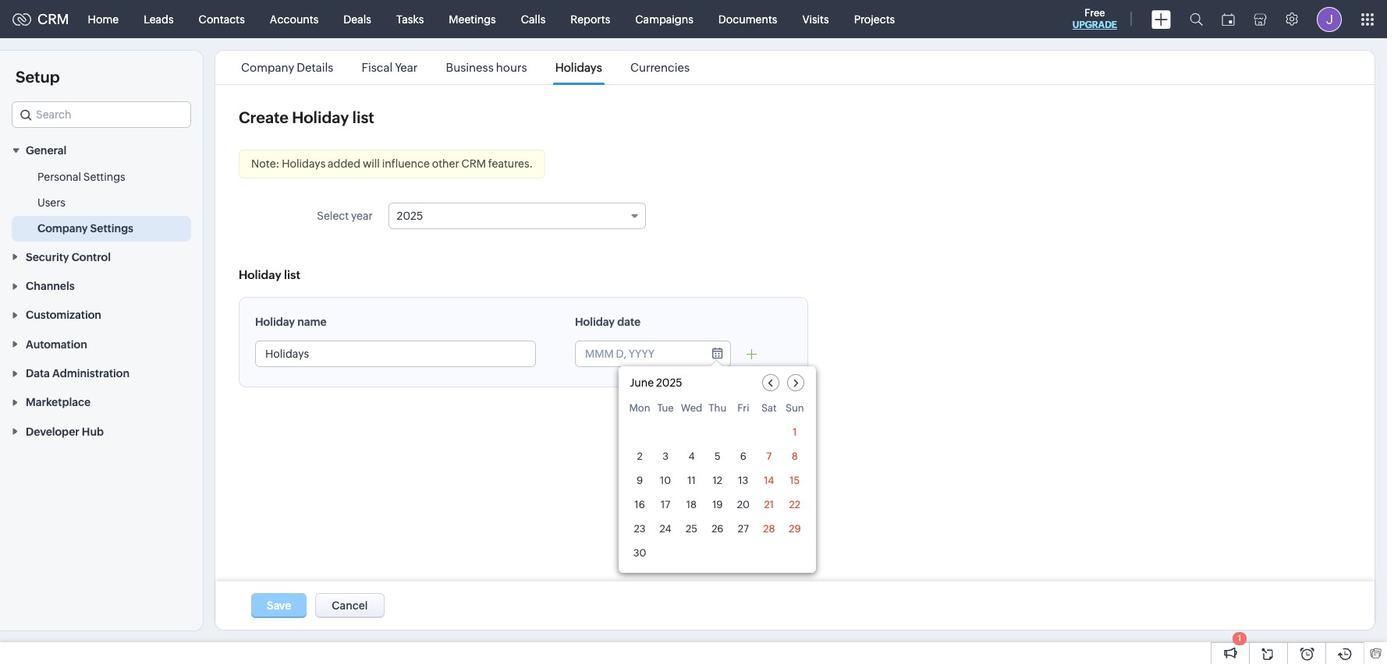 Task type: locate. For each thing, give the bounding box(es) containing it.
20
[[737, 499, 750, 511]]

leads link
[[131, 0, 186, 38]]

1 vertical spatial settings
[[90, 223, 133, 235]]

list
[[227, 51, 704, 84]]

3 row from the top
[[629, 471, 806, 492]]

accounts link
[[257, 0, 331, 38]]

row containing 2
[[629, 446, 806, 467]]

0 horizontal spatial list
[[284, 268, 301, 282]]

0 horizontal spatial holidays
[[282, 158, 326, 170]]

2025 right year
[[397, 210, 423, 222]]

grid containing mon
[[618, 400, 817, 574]]

0 horizontal spatial crm
[[37, 11, 69, 27]]

company
[[241, 61, 294, 74], [37, 223, 88, 235]]

1 horizontal spatial list
[[352, 108, 374, 126]]

security
[[26, 251, 69, 264]]

company left details
[[241, 61, 294, 74]]

holidays right note:
[[282, 158, 326, 170]]

developer
[[26, 426, 79, 438]]

added
[[328, 158, 361, 170]]

calendar image
[[1222, 13, 1235, 25]]

11
[[688, 475, 696, 487]]

personal settings link
[[37, 170, 125, 185]]

meetings
[[449, 13, 496, 25]]

0 horizontal spatial 1
[[793, 427, 797, 439]]

fiscal year
[[362, 61, 418, 74]]

MMM d, yyyy text field
[[576, 342, 701, 367]]

2025
[[397, 210, 423, 222], [656, 377, 683, 389]]

21
[[764, 499, 774, 511]]

currencies link
[[628, 61, 692, 74]]

9
[[637, 475, 643, 487]]

deals link
[[331, 0, 384, 38]]

23
[[634, 524, 646, 535]]

hub
[[82, 426, 104, 438]]

marketplace button
[[0, 388, 203, 417]]

campaigns
[[635, 13, 694, 25]]

2025 up tue
[[656, 377, 683, 389]]

company inside general region
[[37, 223, 88, 235]]

company for company settings
[[37, 223, 88, 235]]

thu
[[709, 403, 727, 414]]

1 vertical spatial crm
[[462, 158, 486, 170]]

list up the holiday name on the left of page
[[284, 268, 301, 282]]

search image
[[1190, 12, 1203, 26]]

27
[[738, 524, 749, 535]]

developer hub
[[26, 426, 104, 438]]

2
[[637, 451, 643, 463]]

settings down general dropdown button
[[83, 171, 125, 184]]

data
[[26, 368, 50, 380]]

crm right the other
[[462, 158, 486, 170]]

automation
[[26, 338, 87, 351]]

business hours
[[446, 61, 527, 74]]

users
[[37, 197, 66, 209]]

business
[[446, 61, 494, 74]]

1 vertical spatial 1
[[1238, 634, 1242, 644]]

create menu image
[[1152, 10, 1171, 28]]

settings for company settings
[[90, 223, 133, 235]]

holiday left the date
[[575, 316, 615, 329]]

0 horizontal spatial 2025
[[397, 210, 423, 222]]

0 vertical spatial holidays
[[555, 61, 602, 74]]

1
[[793, 427, 797, 439], [1238, 634, 1242, 644]]

search element
[[1181, 0, 1213, 38]]

list
[[352, 108, 374, 126], [284, 268, 301, 282]]

holidays
[[555, 61, 602, 74], [282, 158, 326, 170]]

select
[[317, 210, 349, 222]]

details
[[297, 61, 334, 74]]

settings up the security control "dropdown button"
[[90, 223, 133, 235]]

accounts
[[270, 13, 319, 25]]

row
[[629, 403, 806, 419], [629, 446, 806, 467], [629, 471, 806, 492], [629, 495, 806, 516], [629, 519, 806, 540]]

0 vertical spatial company
[[241, 61, 294, 74]]

visits
[[803, 13, 829, 25]]

None field
[[12, 101, 191, 128]]

holiday date
[[575, 316, 641, 329]]

control
[[72, 251, 111, 264]]

0 vertical spatial settings
[[83, 171, 125, 184]]

holiday for holiday date
[[575, 316, 615, 329]]

meetings link
[[437, 0, 509, 38]]

customization
[[26, 309, 101, 322]]

16
[[635, 499, 645, 511]]

tue
[[658, 403, 674, 414]]

select year
[[317, 210, 373, 222]]

saturday column header
[[759, 403, 780, 419]]

documents link
[[706, 0, 790, 38]]

note: holidays added will influence other crm features.
[[251, 158, 533, 170]]

settings for personal settings
[[83, 171, 125, 184]]

29
[[789, 524, 801, 535]]

0 vertical spatial 2025
[[397, 210, 423, 222]]

holiday for holiday name
[[255, 316, 295, 329]]

fiscal year link
[[359, 61, 420, 74]]

4
[[689, 451, 695, 463]]

2 row from the top
[[629, 446, 806, 467]]

1 horizontal spatial crm
[[462, 158, 486, 170]]

cancel
[[332, 600, 368, 613]]

1 row from the top
[[629, 403, 806, 419]]

holiday list
[[239, 268, 301, 282]]

18
[[687, 499, 697, 511]]

1 vertical spatial holidays
[[282, 158, 326, 170]]

holiday left the name on the left top of the page
[[255, 316, 295, 329]]

grid
[[618, 400, 817, 574]]

company down users
[[37, 223, 88, 235]]

holiday
[[292, 108, 349, 126], [239, 268, 282, 282], [255, 316, 295, 329], [575, 316, 615, 329]]

4 row from the top
[[629, 495, 806, 516]]

documents
[[719, 13, 778, 25]]

features.
[[488, 158, 533, 170]]

projects
[[854, 13, 895, 25]]

reports
[[571, 13, 611, 25]]

security control button
[[0, 242, 203, 271]]

channels
[[26, 280, 75, 293]]

logo image
[[12, 13, 31, 25]]

company for company details
[[241, 61, 294, 74]]

free upgrade
[[1073, 7, 1118, 30]]

general region
[[0, 165, 203, 242]]

0 horizontal spatial company
[[37, 223, 88, 235]]

12
[[713, 475, 723, 487]]

Holiday name text field
[[256, 342, 535, 367]]

1 vertical spatial company
[[37, 223, 88, 235]]

sunday column header
[[785, 403, 806, 419]]

crm right the logo
[[37, 11, 69, 27]]

1 horizontal spatial 2025
[[656, 377, 683, 389]]

holiday up the holiday name on the left of page
[[239, 268, 282, 282]]

holidays down reports link
[[555, 61, 602, 74]]

1 horizontal spatial 1
[[1238, 634, 1242, 644]]

1 horizontal spatial company
[[241, 61, 294, 74]]

list up "will" on the left of page
[[352, 108, 374, 126]]

channels button
[[0, 271, 203, 300]]

13
[[739, 475, 749, 487]]

5 row from the top
[[629, 519, 806, 540]]

3
[[663, 451, 669, 463]]

mon
[[629, 403, 651, 414]]

1 horizontal spatial holidays
[[555, 61, 602, 74]]

1 vertical spatial list
[[284, 268, 301, 282]]

influence
[[382, 158, 430, 170]]

business hours link
[[444, 61, 530, 74]]

fri
[[738, 403, 750, 414]]



Task type: vqa. For each thing, say whether or not it's contained in the screenshot.


Task type: describe. For each thing, give the bounding box(es) containing it.
holiday down details
[[292, 108, 349, 126]]

home link
[[75, 0, 131, 38]]

profile element
[[1308, 0, 1352, 38]]

contacts
[[199, 13, 245, 25]]

create
[[239, 108, 289, 126]]

30
[[633, 548, 647, 560]]

general
[[26, 145, 67, 157]]

tuesday column header
[[655, 403, 676, 419]]

0 vertical spatial list
[[352, 108, 374, 126]]

projects link
[[842, 0, 908, 38]]

wednesday column header
[[681, 403, 703, 419]]

tasks
[[396, 13, 424, 25]]

users link
[[37, 195, 66, 211]]

upgrade
[[1073, 20, 1118, 30]]

6
[[740, 451, 747, 463]]

visits link
[[790, 0, 842, 38]]

administration
[[52, 368, 130, 380]]

calls link
[[509, 0, 558, 38]]

crm link
[[12, 11, 69, 27]]

date
[[617, 316, 641, 329]]

company details link
[[239, 61, 336, 74]]

15
[[790, 475, 800, 487]]

2025 inside field
[[397, 210, 423, 222]]

10
[[660, 475, 671, 487]]

Search text field
[[12, 102, 190, 127]]

security control
[[26, 251, 111, 264]]

0 vertical spatial crm
[[37, 11, 69, 27]]

will
[[363, 158, 380, 170]]

0 vertical spatial 1
[[793, 427, 797, 439]]

hours
[[496, 61, 527, 74]]

personal settings
[[37, 171, 125, 184]]

26
[[712, 524, 724, 535]]

tasks link
[[384, 0, 437, 38]]

list containing company details
[[227, 51, 704, 84]]

monday column header
[[629, 403, 651, 419]]

row containing 16
[[629, 495, 806, 516]]

currencies
[[631, 61, 690, 74]]

june 2025
[[630, 377, 683, 389]]

profile image
[[1317, 7, 1342, 32]]

24
[[660, 524, 672, 535]]

automation button
[[0, 330, 203, 359]]

sun
[[786, 403, 804, 414]]

cancel button
[[315, 594, 384, 619]]

row containing mon
[[629, 403, 806, 419]]

personal
[[37, 171, 81, 184]]

row containing 23
[[629, 519, 806, 540]]

mon tue wed thu
[[629, 403, 727, 414]]

note:
[[251, 158, 280, 170]]

company settings
[[37, 223, 133, 235]]

row containing 9
[[629, 471, 806, 492]]

year
[[351, 210, 373, 222]]

2025 field
[[388, 203, 646, 229]]

holidays link
[[553, 61, 605, 74]]

deals
[[344, 13, 371, 25]]

create holiday list
[[239, 108, 374, 126]]

create menu element
[[1143, 0, 1181, 38]]

marketplace
[[26, 397, 91, 409]]

28
[[763, 524, 775, 535]]

leads
[[144, 13, 174, 25]]

5
[[715, 451, 721, 463]]

setup
[[16, 68, 60, 86]]

8
[[792, 451, 798, 463]]

general button
[[0, 136, 203, 165]]

7
[[767, 451, 772, 463]]

1 vertical spatial 2025
[[656, 377, 683, 389]]

data administration button
[[0, 359, 203, 388]]

thursday column header
[[707, 403, 728, 419]]

contacts link
[[186, 0, 257, 38]]

17
[[661, 499, 671, 511]]

june
[[630, 377, 654, 389]]

friday column header
[[733, 403, 754, 419]]

fiscal
[[362, 61, 393, 74]]

home
[[88, 13, 119, 25]]

sat
[[762, 403, 777, 414]]

free
[[1085, 7, 1106, 19]]

data administration
[[26, 368, 130, 380]]

14
[[764, 475, 775, 487]]

wed
[[681, 403, 703, 414]]

holiday for holiday list
[[239, 268, 282, 282]]

holiday name
[[255, 316, 327, 329]]

year
[[395, 61, 418, 74]]



